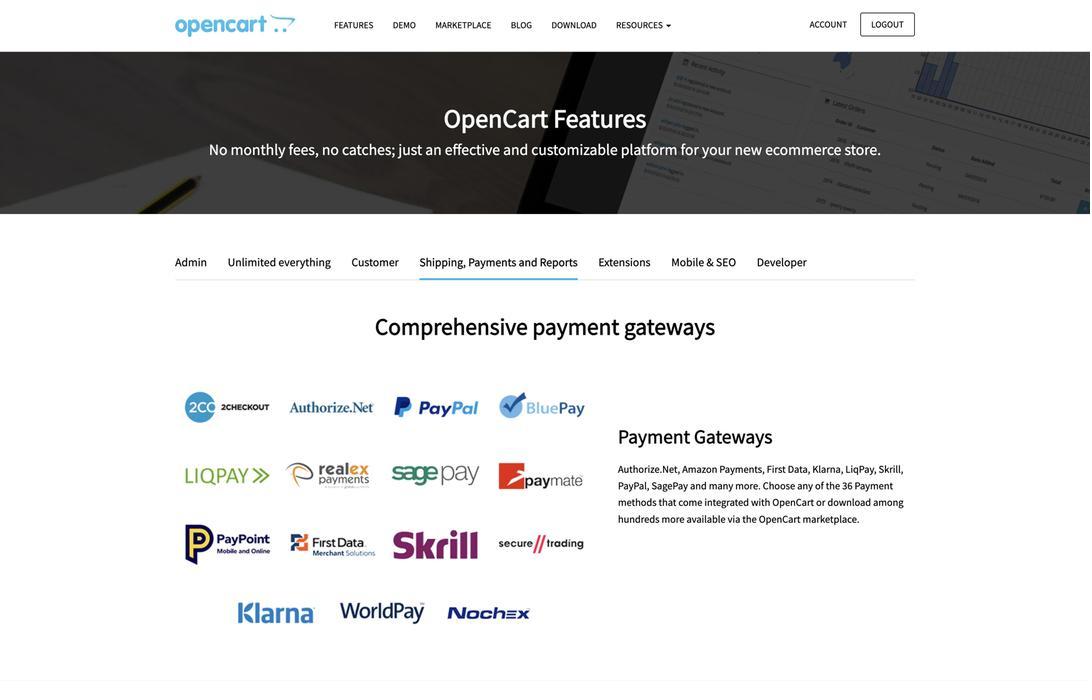 Task type: describe. For each thing, give the bounding box(es) containing it.
platform
[[621, 140, 678, 160]]

0 vertical spatial the
[[826, 480, 841, 493]]

logout
[[872, 19, 904, 30]]

0 vertical spatial features
[[334, 19, 374, 31]]

or
[[817, 496, 826, 509]]

marketplace link
[[426, 14, 501, 36]]

unlimited
[[228, 255, 276, 270]]

customer link
[[342, 253, 409, 272]]

extensions
[[599, 255, 651, 270]]

unlimited everything
[[228, 255, 331, 270]]

amazon
[[683, 463, 718, 476]]

that
[[659, 496, 677, 509]]

download link
[[542, 14, 607, 36]]

authorize.net,
[[618, 463, 681, 476]]

developer
[[757, 255, 807, 270]]

mobile
[[672, 255, 705, 270]]

via
[[728, 513, 741, 526]]

integrated
[[705, 496, 749, 509]]

payments,
[[720, 463, 765, 476]]

admin link
[[175, 253, 217, 272]]

logout link
[[861, 13, 915, 36]]

opencart - features image
[[175, 14, 295, 37]]

account
[[810, 19, 848, 30]]

gateways
[[624, 312, 716, 341]]

fees,
[[289, 140, 319, 160]]

seo
[[716, 255, 737, 270]]

everything
[[279, 255, 331, 270]]

1 vertical spatial opencart
[[773, 496, 815, 509]]

sagepay
[[652, 480, 688, 493]]

1 vertical spatial and
[[519, 255, 538, 270]]

features link
[[325, 14, 383, 36]]

shipping, payments and reports
[[420, 255, 578, 270]]

ecommerce
[[766, 140, 842, 160]]

among
[[874, 496, 904, 509]]

customer
[[352, 255, 399, 270]]

monthly
[[231, 140, 286, 160]]

blog link
[[501, 14, 542, 36]]

methods
[[618, 496, 657, 509]]

shipping,
[[420, 255, 466, 270]]

of
[[816, 480, 824, 493]]

payments
[[469, 255, 517, 270]]

marketplace.
[[803, 513, 860, 526]]

comprehensive payment gateways
[[375, 312, 716, 341]]

first
[[767, 463, 786, 476]]

0 vertical spatial payment
[[618, 425, 691, 449]]

effective
[[445, 140, 500, 160]]

klarna,
[[813, 463, 844, 476]]

resources
[[617, 19, 665, 31]]

features inside opencart features no monthly fees, no catches; just an effective and customizable platform for your new ecommerce store.
[[554, 102, 647, 135]]

paypal,
[[618, 480, 650, 493]]

payment
[[533, 312, 620, 341]]

catches;
[[342, 140, 396, 160]]

payment gateways
[[618, 425, 773, 449]]

new
[[735, 140, 763, 160]]



Task type: vqa. For each thing, say whether or not it's contained in the screenshot.
a
no



Task type: locate. For each thing, give the bounding box(es) containing it.
liqpay,
[[846, 463, 877, 476]]

1 horizontal spatial payment
[[855, 480, 894, 493]]

2 vertical spatial and
[[690, 480, 707, 493]]

1 horizontal spatial the
[[826, 480, 841, 493]]

0 horizontal spatial payment
[[618, 425, 691, 449]]

payment
[[618, 425, 691, 449], [855, 480, 894, 493]]

opencart features no monthly fees, no catches; just an effective and customizable platform for your new ecommerce store.
[[209, 102, 882, 160]]

features up "customizable"
[[554, 102, 647, 135]]

for
[[681, 140, 699, 160]]

opencart down any
[[773, 496, 815, 509]]

authorize.net, amazon payments, first data, klarna, liqpay, skrill, paypal, sagepay and many more. choose any of the 36 payment methods that come integrated with opencart or download among hundreds more available via the opencart marketplace.
[[618, 463, 904, 526]]

data,
[[788, 463, 811, 476]]

skrill,
[[879, 463, 904, 476]]

&
[[707, 255, 714, 270]]

developer link
[[748, 253, 807, 272]]

opencart up effective
[[444, 102, 548, 135]]

0 horizontal spatial the
[[743, 513, 757, 526]]

more
[[662, 513, 685, 526]]

extensions link
[[589, 253, 661, 272]]

and right effective
[[503, 140, 528, 160]]

and inside opencart features no monthly fees, no catches; just an effective and customizable platform for your new ecommerce store.
[[503, 140, 528, 160]]

with
[[752, 496, 771, 509]]

available
[[687, 513, 726, 526]]

the
[[826, 480, 841, 493], [743, 513, 757, 526]]

opencart down with
[[759, 513, 801, 526]]

any
[[798, 480, 813, 493]]

36
[[843, 480, 853, 493]]

no
[[209, 140, 228, 160]]

download
[[552, 19, 597, 31]]

and for authorize.net,
[[690, 480, 707, 493]]

store.
[[845, 140, 882, 160]]

1 vertical spatial payment
[[855, 480, 894, 493]]

0 vertical spatial and
[[503, 140, 528, 160]]

unlimited everything link
[[218, 253, 341, 272]]

and down amazon
[[690, 480, 707, 493]]

customizable
[[532, 140, 618, 160]]

your
[[702, 140, 732, 160]]

demo
[[393, 19, 416, 31]]

blog
[[511, 19, 532, 31]]

come
[[679, 496, 703, 509]]

opencart
[[444, 102, 548, 135], [773, 496, 815, 509], [759, 513, 801, 526]]

and
[[503, 140, 528, 160], [519, 255, 538, 270], [690, 480, 707, 493]]

admin
[[175, 255, 207, 270]]

an
[[426, 140, 442, 160]]

and for opencart
[[503, 140, 528, 160]]

0 horizontal spatial features
[[334, 19, 374, 31]]

0 vertical spatial opencart
[[444, 102, 548, 135]]

marketplace
[[436, 19, 492, 31]]

comprehensive
[[375, 312, 528, 341]]

the right of
[[826, 480, 841, 493]]

features left demo
[[334, 19, 374, 31]]

mobile & seo link
[[662, 253, 746, 272]]

opencart inside opencart features no monthly fees, no catches; just an effective and customizable platform for your new ecommerce store.
[[444, 102, 548, 135]]

and inside authorize.net, amazon payments, first data, klarna, liqpay, skrill, paypal, sagepay and many more. choose any of the 36 payment methods that come integrated with opencart or download among hundreds more available via the opencart marketplace.
[[690, 480, 707, 493]]

1 vertical spatial the
[[743, 513, 757, 526]]

1 horizontal spatial features
[[554, 102, 647, 135]]

gateways
[[694, 425, 773, 449]]

choose
[[763, 480, 796, 493]]

reports
[[540, 255, 578, 270]]

mobile & seo
[[672, 255, 737, 270]]

1 vertical spatial features
[[554, 102, 647, 135]]

payment gateways image
[[175, 373, 594, 649]]

2 vertical spatial opencart
[[759, 513, 801, 526]]

and left reports
[[519, 255, 538, 270]]

payment down liqpay,
[[855, 480, 894, 493]]

no
[[322, 140, 339, 160]]

the right via
[[743, 513, 757, 526]]

hundreds
[[618, 513, 660, 526]]

demo link
[[383, 14, 426, 36]]

features
[[334, 19, 374, 31], [554, 102, 647, 135]]

just
[[399, 140, 422, 160]]

download
[[828, 496, 872, 509]]

many
[[709, 480, 734, 493]]

payment inside authorize.net, amazon payments, first data, klarna, liqpay, skrill, paypal, sagepay and many more. choose any of the 36 payment methods that come integrated with opencart or download among hundreds more available via the opencart marketplace.
[[855, 480, 894, 493]]

payment up authorize.net,
[[618, 425, 691, 449]]

resources link
[[607, 14, 681, 36]]

account link
[[799, 13, 859, 36]]

more.
[[736, 480, 761, 493]]

shipping, payments and reports link
[[410, 253, 588, 280]]



